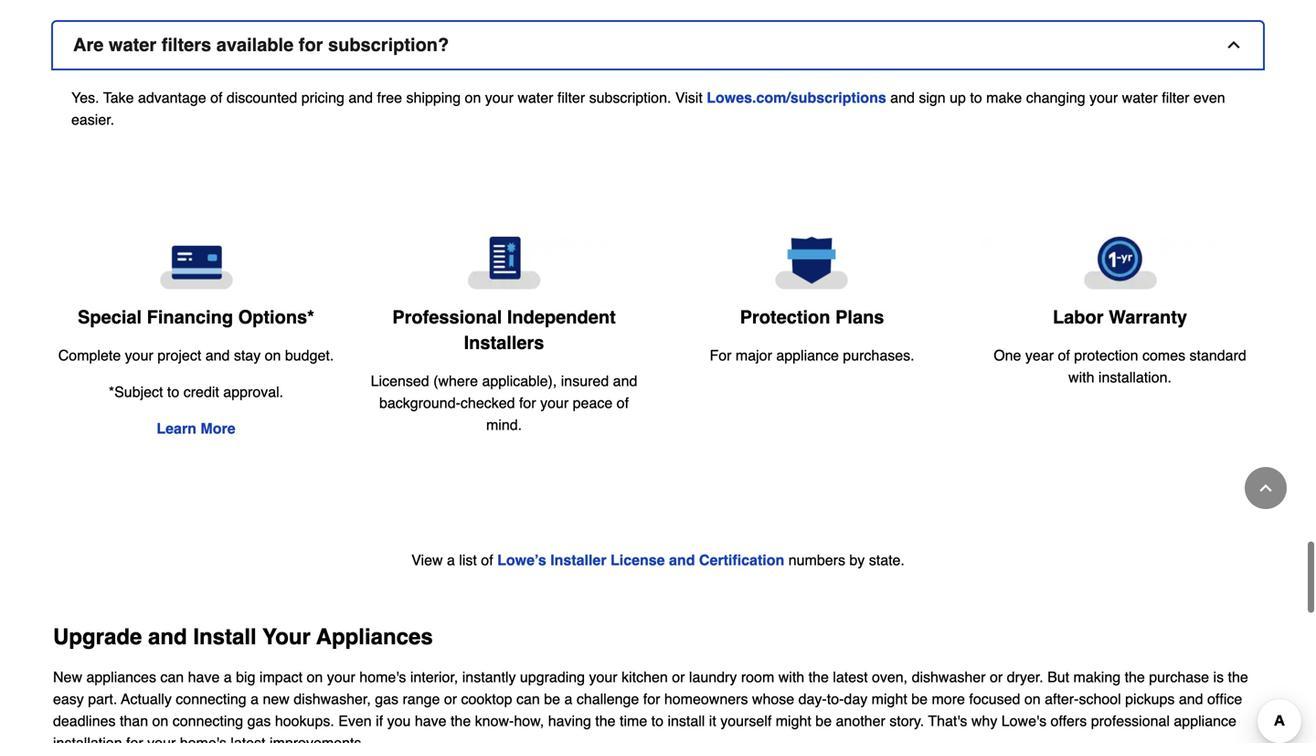 Task type: locate. For each thing, give the bounding box(es) containing it.
professional
[[1091, 713, 1170, 730]]

and
[[349, 89, 373, 106], [891, 89, 915, 106], [205, 347, 230, 364], [613, 373, 638, 390], [669, 552, 695, 569], [148, 625, 187, 650], [1179, 691, 1204, 708]]

new
[[53, 669, 82, 686]]

0 vertical spatial appliance
[[776, 347, 839, 364]]

of right list
[[481, 552, 493, 569]]

your right the shipping
[[485, 89, 514, 106]]

be down upgrading in the left bottom of the page
[[544, 691, 560, 708]]

have
[[188, 669, 220, 686], [415, 713, 447, 730]]

visit
[[675, 89, 703, 106]]

1 vertical spatial gas
[[247, 713, 271, 730]]

gas up if
[[375, 691, 399, 708]]

yes. take advantage of discounted pricing and free shipping on your water filter subscription. visit lowes.com/subscriptions
[[71, 89, 887, 106]]

filter left even
[[1162, 89, 1190, 106]]

1 horizontal spatial might
[[872, 691, 908, 708]]

to inside and sign up to make changing your water filter even easier.
[[970, 89, 983, 106]]

with
[[1069, 369, 1095, 386], [779, 669, 805, 686]]

0 horizontal spatial have
[[188, 669, 220, 686]]

and left "sign" at right top
[[891, 89, 915, 106]]

the up "pickups" at bottom right
[[1125, 669, 1145, 686]]

your
[[263, 625, 311, 650]]

new appliances can have a big impact on your home's interior, instantly upgrading your kitchen or laundry room with the latest oven, dishwasher or dryer. but making the purchase is the easy part. actually connecting a new dishwasher, gas range or cooktop can be a challenge for homeowners whose day-to-day might be more focused on after-school pickups and office deadlines than on connecting gas hookups. even if you have the know-how, having the time to install it yourself might be another story. that's why lowe's offers professional appliance installation for your home's latest improvements.
[[53, 669, 1249, 743]]

that's
[[928, 713, 968, 730]]

special
[[78, 307, 142, 328]]

a blue 1-year labor warranty icon. image
[[981, 237, 1260, 290]]

school
[[1079, 691, 1121, 708]]

2 vertical spatial to
[[652, 713, 664, 730]]

and left the free
[[349, 89, 373, 106]]

1 horizontal spatial filter
[[1162, 89, 1190, 106]]

1 horizontal spatial gas
[[375, 691, 399, 708]]

0 horizontal spatial water
[[109, 34, 156, 55]]

on right the shipping
[[465, 89, 481, 106]]

peace
[[573, 395, 613, 411]]

available
[[216, 34, 294, 55]]

for down applicable),
[[519, 395, 536, 411]]

with down protection
[[1069, 369, 1095, 386]]

gas down the new
[[247, 713, 271, 730]]

for down than
[[126, 735, 143, 743]]

making
[[1074, 669, 1121, 686]]

to left credit
[[167, 384, 179, 401]]

your down insured
[[540, 395, 569, 411]]

for
[[299, 34, 323, 55], [519, 395, 536, 411], [643, 691, 660, 708], [126, 735, 143, 743]]

latest up day
[[833, 669, 868, 686]]

filter inside and sign up to make changing your water filter even easier.
[[1162, 89, 1190, 106]]

of
[[210, 89, 223, 106], [1058, 347, 1070, 364], [617, 395, 629, 411], [481, 552, 493, 569]]

connecting
[[176, 691, 247, 708], [173, 713, 243, 730]]

with up whose
[[779, 669, 805, 686]]

is
[[1214, 669, 1224, 686]]

a
[[447, 552, 455, 569], [224, 669, 232, 686], [251, 691, 259, 708], [565, 691, 573, 708]]

be down day-
[[816, 713, 832, 730]]

a up having
[[565, 691, 573, 708]]

1 horizontal spatial have
[[415, 713, 447, 730]]

for inside licensed (where applicable), insured and background-checked for your peace of mind.
[[519, 395, 536, 411]]

laundry
[[689, 669, 737, 686]]

labor
[[1053, 307, 1104, 328]]

on down dryer.
[[1025, 691, 1041, 708]]

0 vertical spatial can
[[160, 669, 184, 686]]

filter left subscription.
[[558, 89, 585, 106]]

year
[[1026, 347, 1054, 364]]

to right "up"
[[970, 89, 983, 106]]

install
[[193, 625, 257, 650]]

latest down the new
[[231, 735, 266, 743]]

chevron up image
[[1225, 36, 1243, 54], [1257, 479, 1275, 497]]

0 vertical spatial chevron up image
[[1225, 36, 1243, 54]]

1 vertical spatial chevron up image
[[1257, 479, 1275, 497]]

or right kitchen
[[672, 669, 685, 686]]

learn
[[157, 420, 197, 437]]

lowe's installer license and certification link
[[497, 552, 785, 569]]

the left 'know-' on the bottom of page
[[451, 713, 471, 730]]

appliance down protection plans
[[776, 347, 839, 364]]

free
[[377, 89, 402, 106]]

to right time on the bottom of page
[[652, 713, 664, 730]]

a blue badge icon. image
[[673, 237, 952, 290]]

warranty
[[1109, 307, 1188, 328]]

have down range
[[415, 713, 447, 730]]

for down kitchen
[[643, 691, 660, 708]]

cooktop
[[461, 691, 512, 708]]

and inside and sign up to make changing your water filter even easier.
[[891, 89, 915, 106]]

1 vertical spatial latest
[[231, 735, 266, 743]]

0 vertical spatial latest
[[833, 669, 868, 686]]

of inside licensed (where applicable), insured and background-checked for your peace of mind.
[[617, 395, 629, 411]]

0 vertical spatial with
[[1069, 369, 1095, 386]]

1 vertical spatial with
[[779, 669, 805, 686]]

oven,
[[872, 669, 908, 686]]

how,
[[514, 713, 544, 730]]

even
[[1194, 89, 1226, 106]]

water
[[109, 34, 156, 55], [518, 89, 554, 106], [1122, 89, 1158, 106]]

complete your project and stay on budget.
[[58, 347, 334, 364]]

your right 'changing' on the right
[[1090, 89, 1118, 106]]

have left big
[[188, 669, 220, 686]]

0 vertical spatial have
[[188, 669, 220, 686]]

or
[[672, 669, 685, 686], [990, 669, 1003, 686], [444, 691, 457, 708]]

are water filters available for subscription?
[[73, 34, 449, 55]]

new
[[263, 691, 290, 708]]

0 horizontal spatial gas
[[247, 713, 271, 730]]

time
[[620, 713, 647, 730]]

your up dishwasher,
[[327, 669, 356, 686]]

1 vertical spatial might
[[776, 713, 812, 730]]

actually
[[121, 691, 172, 708]]

1 horizontal spatial or
[[672, 669, 685, 686]]

to
[[970, 89, 983, 106], [167, 384, 179, 401], [652, 713, 664, 730]]

range
[[403, 691, 440, 708]]

of inside one year of protection comes standard with installation.
[[1058, 347, 1070, 364]]

credit
[[184, 384, 219, 401]]

complete
[[58, 347, 121, 364]]

a dark blue credit card icon. image
[[57, 237, 336, 290]]

for inside button
[[299, 34, 323, 55]]

of right year
[[1058, 347, 1070, 364]]

appliance down the office
[[1174, 713, 1237, 730]]

gas
[[375, 691, 399, 708], [247, 713, 271, 730]]

might down oven,
[[872, 691, 908, 708]]

a dark blue background check icon. image
[[365, 237, 644, 290]]

appliance inside "new appliances can have a big impact on your home's interior, instantly upgrading your kitchen or laundry room with the latest oven, dishwasher or dryer. but making the purchase is the easy part. actually connecting a new dishwasher, gas range or cooktop can be a challenge for homeowners whose day-to-day might be more focused on after-school pickups and office deadlines than on connecting gas hookups. even if you have the know-how, having the time to install it yourself might be another story. that's why lowe's offers professional appliance installation for your home's latest improvements."
[[1174, 713, 1237, 730]]

and down purchase
[[1179, 691, 1204, 708]]

purchase
[[1149, 669, 1210, 686]]

impact
[[260, 669, 303, 686]]

2 horizontal spatial water
[[1122, 89, 1158, 106]]

2 filter from the left
[[1162, 89, 1190, 106]]

water inside button
[[109, 34, 156, 55]]

1 vertical spatial connecting
[[173, 713, 243, 730]]

1 horizontal spatial to
[[652, 713, 664, 730]]

1 vertical spatial appliance
[[1174, 713, 1237, 730]]

independent
[[507, 307, 616, 328]]

1 horizontal spatial appliance
[[1174, 713, 1237, 730]]

1 vertical spatial to
[[167, 384, 179, 401]]

0 vertical spatial home's
[[360, 669, 406, 686]]

can up how, in the left of the page
[[517, 691, 540, 708]]

be up story.
[[912, 691, 928, 708]]

view a list of lowe's installer license and certification numbers by state.
[[412, 552, 905, 569]]

0 vertical spatial gas
[[375, 691, 399, 708]]

the
[[809, 669, 829, 686], [1125, 669, 1145, 686], [1228, 669, 1249, 686], [451, 713, 471, 730], [595, 713, 616, 730]]

filter
[[558, 89, 585, 106], [1162, 89, 1190, 106]]

might down day-
[[776, 713, 812, 730]]

or down interior,
[[444, 691, 457, 708]]

project
[[157, 347, 201, 364]]

1 vertical spatial can
[[517, 691, 540, 708]]

1 vertical spatial have
[[415, 713, 447, 730]]

0 horizontal spatial to
[[167, 384, 179, 401]]

day
[[844, 691, 868, 708]]

1 horizontal spatial chevron up image
[[1257, 479, 1275, 497]]

appliance
[[776, 347, 839, 364], [1174, 713, 1237, 730]]

1 horizontal spatial with
[[1069, 369, 1095, 386]]

chevron up image inside scroll to top "element"
[[1257, 479, 1275, 497]]

license
[[611, 552, 665, 569]]

and right insured
[[613, 373, 638, 390]]

0 vertical spatial to
[[970, 89, 983, 106]]

2 horizontal spatial be
[[912, 691, 928, 708]]

your up "challenge"
[[589, 669, 618, 686]]

for major appliance purchases.
[[710, 347, 915, 364]]

but
[[1048, 669, 1070, 686]]

for up pricing
[[299, 34, 323, 55]]

installation
[[53, 735, 122, 743]]

2 horizontal spatial or
[[990, 669, 1003, 686]]

on up dishwasher,
[[307, 669, 323, 686]]

or up focused
[[990, 669, 1003, 686]]

stay
[[234, 347, 261, 364]]

the right is
[[1228, 669, 1249, 686]]

a left the new
[[251, 691, 259, 708]]

lowes.com/subscriptions link
[[707, 89, 887, 106]]

2 horizontal spatial to
[[970, 89, 983, 106]]

1 vertical spatial home's
[[180, 735, 227, 743]]

0 horizontal spatial with
[[779, 669, 805, 686]]

0 horizontal spatial home's
[[180, 735, 227, 743]]

and sign up to make changing your water filter even easier.
[[71, 89, 1226, 128]]

protection
[[740, 307, 831, 328]]

lowe's
[[1002, 713, 1047, 730]]

the down "challenge"
[[595, 713, 616, 730]]

subscription.
[[589, 89, 671, 106]]

deadlines
[[53, 713, 116, 730]]

kitchen
[[622, 669, 668, 686]]

0 vertical spatial might
[[872, 691, 908, 708]]

whose
[[752, 691, 795, 708]]

0 horizontal spatial chevron up image
[[1225, 36, 1243, 54]]

background-
[[379, 395, 461, 411]]

might
[[872, 691, 908, 708], [776, 713, 812, 730]]

can up actually
[[160, 669, 184, 686]]

1 horizontal spatial latest
[[833, 669, 868, 686]]

be
[[544, 691, 560, 708], [912, 691, 928, 708], [816, 713, 832, 730]]

your down than
[[147, 735, 176, 743]]

0 horizontal spatial filter
[[558, 89, 585, 106]]

and right license
[[669, 552, 695, 569]]

home's
[[360, 669, 406, 686], [180, 735, 227, 743]]

your up *subject
[[125, 347, 153, 364]]

*subject to credit approval.
[[109, 384, 284, 401]]

of right peace
[[617, 395, 629, 411]]

1 horizontal spatial be
[[816, 713, 832, 730]]

big
[[236, 669, 256, 686]]



Task type: vqa. For each thing, say whether or not it's contained in the screenshot.
>
no



Task type: describe. For each thing, give the bounding box(es) containing it.
another
[[836, 713, 886, 730]]

plans
[[836, 307, 884, 328]]

learn more link
[[157, 420, 236, 437]]

comes
[[1143, 347, 1186, 364]]

improvements.
[[270, 735, 366, 743]]

protection plans
[[740, 307, 884, 328]]

a left big
[[224, 669, 232, 686]]

easier.
[[71, 111, 114, 128]]

and left install
[[148, 625, 187, 650]]

yes.
[[71, 89, 99, 106]]

upgrade
[[53, 625, 142, 650]]

on down actually
[[152, 713, 169, 730]]

lowes.com/subscriptions
[[707, 89, 887, 106]]

upgrade and install your appliances
[[53, 625, 433, 650]]

standard
[[1190, 347, 1247, 364]]

0 horizontal spatial appliance
[[776, 347, 839, 364]]

options*
[[238, 307, 314, 328]]

purchases.
[[843, 347, 915, 364]]

changing
[[1026, 89, 1086, 106]]

1 horizontal spatial can
[[517, 691, 540, 708]]

for
[[710, 347, 732, 364]]

why
[[972, 713, 998, 730]]

take
[[103, 89, 134, 106]]

to-
[[827, 691, 844, 708]]

filters
[[162, 34, 211, 55]]

discounted
[[227, 89, 297, 106]]

special financing options*
[[78, 307, 314, 328]]

0 horizontal spatial might
[[776, 713, 812, 730]]

of right the advantage
[[210, 89, 223, 106]]

0 horizontal spatial latest
[[231, 735, 266, 743]]

are
[[73, 34, 104, 55]]

your inside licensed (where applicable), insured and background-checked for your peace of mind.
[[540, 395, 569, 411]]

dryer.
[[1007, 669, 1044, 686]]

a left list
[[447, 552, 455, 569]]

1 horizontal spatial water
[[518, 89, 554, 106]]

focused
[[969, 691, 1021, 708]]

chevron up image inside are water filters available for subscription? button
[[1225, 36, 1243, 54]]

up
[[950, 89, 966, 106]]

applicable),
[[482, 373, 557, 390]]

list
[[459, 552, 477, 569]]

subscription?
[[328, 34, 449, 55]]

instantly
[[462, 669, 516, 686]]

with inside one year of protection comes standard with installation.
[[1069, 369, 1095, 386]]

lowe's
[[497, 552, 546, 569]]

homeowners
[[665, 691, 748, 708]]

numbers
[[789, 552, 846, 569]]

1 filter from the left
[[558, 89, 585, 106]]

dishwasher,
[[294, 691, 371, 708]]

yourself
[[721, 713, 772, 730]]

room
[[741, 669, 775, 686]]

major
[[736, 347, 772, 364]]

one
[[994, 347, 1022, 364]]

licensed (where applicable), insured and background-checked for your peace of mind.
[[371, 373, 638, 433]]

0 vertical spatial connecting
[[176, 691, 247, 708]]

are water filters available for subscription? button
[[53, 22, 1263, 69]]

budget.
[[285, 347, 334, 364]]

after-
[[1045, 691, 1079, 708]]

installers
[[464, 332, 544, 353]]

advantage
[[138, 89, 206, 106]]

1 horizontal spatial home's
[[360, 669, 406, 686]]

professional independent installers
[[392, 307, 616, 353]]

on right the stay
[[265, 347, 281, 364]]

part.
[[88, 691, 117, 708]]

appliances
[[86, 669, 156, 686]]

insured
[[561, 373, 609, 390]]

with inside "new appliances can have a big impact on your home's interior, instantly upgrading your kitchen or laundry room with the latest oven, dishwasher or dryer. but making the purchase is the easy part. actually connecting a new dishwasher, gas range or cooktop can be a challenge for homeowners whose day-to-day might be more focused on after-school pickups and office deadlines than on connecting gas hookups. even if you have the know-how, having the time to install it yourself might be another story. that's why lowe's offers professional appliance installation for your home's latest improvements."
[[779, 669, 805, 686]]

*subject
[[109, 384, 163, 401]]

pricing
[[301, 89, 345, 106]]

to inside "new appliances can have a big impact on your home's interior, instantly upgrading your kitchen or laundry room with the latest oven, dishwasher or dryer. but making the purchase is the easy part. actually connecting a new dishwasher, gas range or cooktop can be a challenge for homeowners whose day-to-day might be more focused on after-school pickups and office deadlines than on connecting gas hookups. even if you have the know-how, having the time to install it yourself might be another story. that's why lowe's offers professional appliance installation for your home's latest improvements."
[[652, 713, 664, 730]]

mind.
[[486, 417, 522, 433]]

financing
[[147, 307, 233, 328]]

0 horizontal spatial or
[[444, 691, 457, 708]]

and left the stay
[[205, 347, 230, 364]]

0 horizontal spatial can
[[160, 669, 184, 686]]

licensed
[[371, 373, 429, 390]]

checked
[[461, 395, 515, 411]]

dishwasher
[[912, 669, 986, 686]]

offers
[[1051, 713, 1087, 730]]

challenge
[[577, 691, 639, 708]]

if
[[376, 713, 383, 730]]

day-
[[799, 691, 827, 708]]

learn more
[[157, 420, 236, 437]]

install
[[668, 713, 705, 730]]

you
[[387, 713, 411, 730]]

0 horizontal spatial be
[[544, 691, 560, 708]]

upgrading
[[520, 669, 585, 686]]

certification
[[699, 552, 785, 569]]

the up day-
[[809, 669, 829, 686]]

state.
[[869, 552, 905, 569]]

and inside licensed (where applicable), insured and background-checked for your peace of mind.
[[613, 373, 638, 390]]

easy
[[53, 691, 84, 708]]

water inside and sign up to make changing your water filter even easier.
[[1122, 89, 1158, 106]]

installation.
[[1099, 369, 1172, 386]]

scroll to top element
[[1245, 467, 1287, 509]]

and inside "new appliances can have a big impact on your home's interior, instantly upgrading your kitchen or laundry room with the latest oven, dishwasher or dryer. but making the purchase is the easy part. actually connecting a new dishwasher, gas range or cooktop can be a challenge for homeowners whose day-to-day might be more focused on after-school pickups and office deadlines than on connecting gas hookups. even if you have the know-how, having the time to install it yourself might be another story. that's why lowe's offers professional appliance installation for your home's latest improvements."
[[1179, 691, 1204, 708]]

your inside and sign up to make changing your water filter even easier.
[[1090, 89, 1118, 106]]



